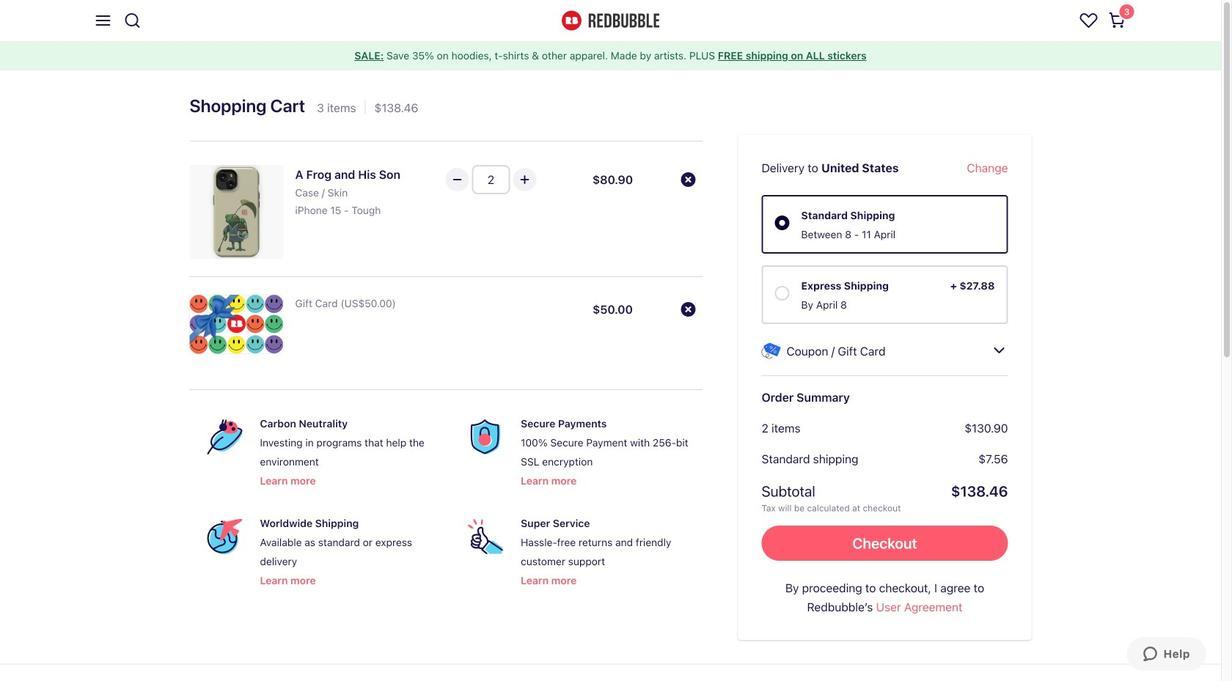 Task type: describe. For each thing, give the bounding box(es) containing it.
trust signals element
[[190, 402, 703, 601]]

Quantity number field
[[472, 165, 510, 194]]



Task type: vqa. For each thing, say whether or not it's contained in the screenshot.
FOOTER
yes



Task type: locate. For each thing, give the bounding box(es) containing it.
None radio
[[775, 285, 790, 300]]

none radio inside order summary element
[[775, 285, 790, 300]]

worldwide shipping image
[[207, 519, 242, 554]]

None radio
[[775, 215, 790, 230]]

secure payments image
[[468, 419, 503, 455]]

footer
[[0, 664, 1221, 681]]

super service image
[[468, 519, 503, 554]]

order summary element
[[738, 135, 1032, 640]]

a frog and his son image
[[190, 165, 283, 259]]

line items in cart element
[[190, 147, 703, 389]]

carbon neutrality image
[[207, 419, 242, 455]]

cost summary element
[[762, 419, 1008, 514]]

none radio inside order summary element
[[775, 215, 790, 230]]



